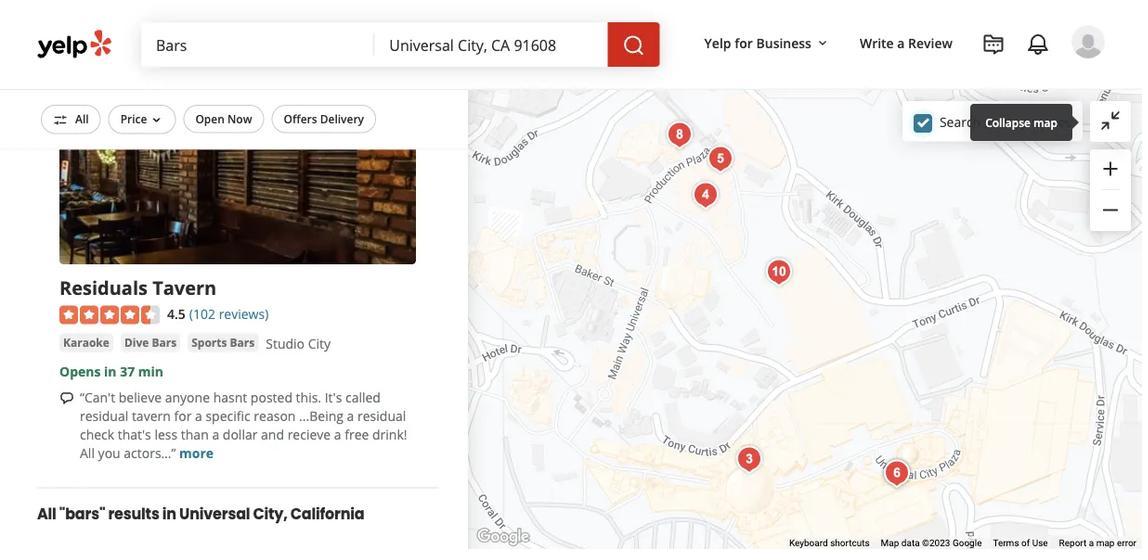 Task type: locate. For each thing, give the bounding box(es) containing it.
none field find
[[156, 34, 360, 55]]

0 vertical spatial in
[[104, 364, 117, 381]]

min
[[138, 364, 164, 381]]

2 none field from the left
[[390, 34, 593, 55]]

filters group
[[37, 105, 380, 134]]

a up the free
[[347, 408, 354, 426]]

a left the free
[[334, 427, 341, 445]]

none field near
[[390, 34, 593, 55]]

1 horizontal spatial none field
[[390, 34, 593, 55]]

actors…"
[[124, 446, 176, 463]]

16 chevron down v2 image
[[816, 36, 830, 51]]

"can't believe anyone hasnt posted this. it's called residual tavern for a specific reason ...being a residual check that's less than a dollar and recieve a free drink! all you actors…"
[[80, 390, 407, 463]]

map
[[881, 538, 900, 550]]

0 vertical spatial map
[[1001, 113, 1029, 131]]

projects image
[[983, 33, 1005, 56]]

sports bars button
[[188, 335, 259, 353]]

0 vertical spatial all
[[75, 111, 89, 127]]

zoom in image
[[1100, 158, 1122, 180]]

(102 reviews) link
[[189, 304, 269, 324]]

None field
[[156, 34, 360, 55], [390, 34, 593, 55]]

1 horizontal spatial bars
[[230, 336, 255, 351]]

for inside button
[[735, 34, 753, 52]]

1 vertical spatial for
[[174, 408, 192, 426]]

0 vertical spatial for
[[735, 34, 753, 52]]

residuals tavern
[[59, 275, 217, 301]]

a right 'than'
[[212, 427, 219, 445]]

1 horizontal spatial for
[[735, 34, 753, 52]]

more
[[179, 446, 214, 463]]

search as map moves
[[940, 113, 1072, 131]]

1 horizontal spatial in
[[162, 505, 176, 526]]

a up 'than'
[[195, 408, 202, 426]]

16 checkmark v2 image
[[258, 0, 273, 14]]

for down "anyone"
[[174, 408, 192, 426]]

residuals
[[59, 275, 148, 301]]

map
[[1001, 113, 1029, 131], [1097, 538, 1115, 550]]

group
[[1091, 150, 1131, 231]]

results
[[108, 505, 159, 526]]

(102
[[189, 306, 216, 324]]

data
[[902, 538, 920, 550]]

studio
[[266, 335, 305, 353]]

map for moves
[[1001, 113, 1029, 131]]

shortcuts
[[831, 538, 870, 550]]

tavern
[[132, 408, 171, 426]]

"bars"
[[59, 505, 105, 526]]

karaoke link
[[59, 335, 113, 353]]

california
[[291, 505, 365, 526]]

all down "check"
[[80, 446, 95, 463]]

0 horizontal spatial map
[[1001, 113, 1029, 131]]

in right results
[[162, 505, 176, 526]]

delivery
[[320, 111, 364, 127]]

for right yelp
[[735, 34, 753, 52]]

0 horizontal spatial in
[[104, 364, 117, 381]]

a
[[898, 34, 905, 52], [195, 408, 202, 426], [347, 408, 354, 426], [212, 427, 219, 445], [334, 427, 341, 445], [1089, 538, 1094, 550]]

open
[[195, 111, 225, 127]]

©2023
[[923, 538, 951, 550]]

offers delivery button
[[272, 105, 376, 133]]

notifications image
[[1027, 33, 1050, 56]]

google image
[[473, 526, 534, 550]]

a right report
[[1089, 538, 1094, 550]]

offers delivery
[[284, 111, 364, 127]]

bars
[[152, 336, 177, 351], [230, 336, 255, 351]]

terms of use link
[[993, 538, 1048, 550]]

0 horizontal spatial none field
[[156, 34, 360, 55]]

1 horizontal spatial residual
[[358, 408, 406, 426]]

map right as
[[1001, 113, 1029, 131]]

1 vertical spatial map
[[1097, 538, 1115, 550]]

all left "bars"
[[37, 505, 56, 526]]

report
[[1060, 538, 1087, 550]]

map for error
[[1097, 538, 1115, 550]]

less
[[155, 427, 178, 445]]

0 horizontal spatial bars
[[152, 336, 177, 351]]

report a map error link
[[1060, 538, 1137, 550]]

bars right dive
[[152, 336, 177, 351]]

hog's head image
[[687, 177, 725, 214]]

None search field
[[141, 22, 664, 67]]

moves
[[1032, 113, 1072, 131]]

all
[[75, 111, 89, 127], [80, 446, 95, 463], [37, 505, 56, 526]]

0 horizontal spatial for
[[174, 408, 192, 426]]

1 bars from the left
[[152, 336, 177, 351]]

that's
[[118, 427, 151, 445]]

(102 reviews)
[[189, 306, 269, 324]]

than
[[181, 427, 209, 445]]

residual up drink!
[[358, 408, 406, 426]]

now
[[228, 111, 252, 127]]

bars down reviews)
[[230, 336, 255, 351]]

dive bars button
[[121, 335, 180, 353]]

map left error
[[1097, 538, 1115, 550]]

1 none field from the left
[[156, 34, 360, 55]]

in left 37 on the left bottom of page
[[104, 364, 117, 381]]

2 bars from the left
[[230, 336, 255, 351]]

residual down '"can't'
[[80, 408, 128, 426]]

1 vertical spatial all
[[80, 446, 95, 463]]

anyone
[[165, 390, 210, 407]]

all inside button
[[75, 111, 89, 127]]

report a map error
[[1060, 538, 1137, 550]]

37
[[120, 364, 135, 381]]

opens in 37 min
[[59, 364, 164, 381]]

write a review
[[860, 34, 953, 52]]

dollar
[[223, 427, 258, 445]]

it's
[[325, 390, 342, 407]]

this.
[[296, 390, 321, 407]]

greg r. image
[[1072, 25, 1105, 59]]

0 horizontal spatial residual
[[80, 408, 128, 426]]

free
[[345, 427, 369, 445]]

all right 16 filter v2 image
[[75, 111, 89, 127]]

16 speech v2 image
[[59, 392, 74, 407]]

residual
[[80, 408, 128, 426], [358, 408, 406, 426]]

all inside "can't believe anyone hasnt posted this. it's called residual tavern for a specific reason ...being a residual check that's less than a dollar and recieve a free drink! all you actors…"
[[80, 446, 95, 463]]

specific
[[206, 408, 251, 426]]

in
[[104, 364, 117, 381], [162, 505, 176, 526]]

posted
[[251, 390, 293, 407]]

for
[[735, 34, 753, 52], [174, 408, 192, 426]]

Find text field
[[156, 34, 360, 55]]

sports bars link
[[188, 335, 259, 353]]

error
[[1117, 538, 1137, 550]]

Near text field
[[390, 34, 593, 55]]

1 horizontal spatial map
[[1097, 538, 1115, 550]]

2 vertical spatial all
[[37, 505, 56, 526]]



Task type: describe. For each thing, give the bounding box(es) containing it.
for inside "can't believe anyone hasnt posted this. it's called residual tavern for a specific reason ...being a residual check that's less than a dollar and recieve a free drink! all you actors…"
[[174, 408, 192, 426]]

you
[[98, 446, 120, 463]]

map region
[[339, 0, 1143, 550]]

open now button
[[183, 105, 264, 133]]

2 residual from the left
[[358, 408, 406, 426]]

16 chevron down v2 image
[[149, 113, 164, 128]]

reviews)
[[219, 306, 269, 324]]

use
[[1033, 538, 1048, 550]]

search
[[940, 113, 981, 131]]

4.5 link
[[167, 304, 186, 324]]

studio city
[[266, 335, 331, 353]]

...being
[[299, 408, 344, 426]]

user actions element
[[690, 23, 1131, 138]]

terms of use
[[993, 538, 1048, 550]]

offers
[[284, 111, 317, 127]]

believe
[[119, 390, 162, 407]]

opens
[[59, 364, 101, 381]]

karaoke button
[[59, 335, 113, 353]]

all for all
[[75, 111, 89, 127]]

recieve
[[288, 427, 331, 445]]

residuals tavern link
[[59, 275, 217, 301]]

search image
[[623, 34, 645, 57]]

keyboard
[[790, 538, 828, 550]]

review
[[909, 34, 953, 52]]

open now
[[195, 111, 252, 127]]

check
[[80, 427, 114, 445]]

bars for dive bars
[[152, 336, 177, 351]]

called
[[346, 390, 381, 407]]

zoom out image
[[1100, 199, 1122, 222]]

map data ©2023 google
[[881, 538, 982, 550]]

yelp
[[705, 34, 732, 52]]

1 vertical spatial in
[[162, 505, 176, 526]]

yelp for business
[[705, 34, 812, 52]]

duff brewery beer garden image
[[661, 117, 699, 154]]

as
[[985, 113, 998, 131]]

more link
[[179, 446, 214, 463]]

terms
[[993, 538, 1020, 550]]

dive bars link
[[121, 335, 180, 353]]

dive
[[124, 336, 149, 351]]

a right write
[[898, 34, 905, 52]]

collapse map image
[[1100, 110, 1122, 132]]

city,
[[253, 505, 288, 526]]

universal
[[179, 505, 250, 526]]

bars for sports bars
[[230, 336, 255, 351]]

sports
[[192, 336, 227, 351]]

and
[[261, 427, 284, 445]]

wasabi at citywalk image
[[761, 254, 798, 291]]

tavern
[[153, 275, 217, 301]]

1 residual from the left
[[80, 408, 128, 426]]

jimmy buffett's margaritaville image
[[879, 456, 916, 493]]

city
[[308, 335, 331, 353]]

price
[[120, 111, 147, 127]]

antojitos cocina mexicana image
[[879, 456, 916, 493]]

all for all "bars" results in universal city, california
[[37, 505, 56, 526]]

all "bars" results in universal city, california
[[37, 505, 365, 526]]

drink!
[[373, 427, 407, 445]]

price button
[[108, 105, 176, 134]]

sports bars
[[192, 336, 255, 351]]

write a review link
[[853, 26, 961, 59]]

16 checkmark v2 image
[[180, 0, 195, 14]]

hasnt
[[213, 390, 247, 407]]

google
[[953, 538, 982, 550]]

write
[[860, 34, 894, 52]]

nbc sports grill & brew image
[[731, 442, 768, 479]]

of
[[1022, 538, 1030, 550]]

dive bars
[[124, 336, 177, 351]]

yelp for business button
[[697, 26, 838, 59]]

keyboard shortcuts
[[790, 538, 870, 550]]

karaoke
[[63, 336, 110, 351]]

business
[[757, 34, 812, 52]]

reason
[[254, 408, 296, 426]]

all button
[[41, 105, 101, 134]]

keyboard shortcuts button
[[790, 537, 870, 550]]

16 filter v2 image
[[53, 113, 68, 128]]

4.5 star rating image
[[59, 307, 160, 325]]

"can't
[[80, 390, 115, 407]]

4.5
[[167, 306, 186, 324]]

moe's tavern image
[[702, 141, 739, 178]]



Task type: vqa. For each thing, say whether or not it's contained in the screenshot.
"studio city"
yes



